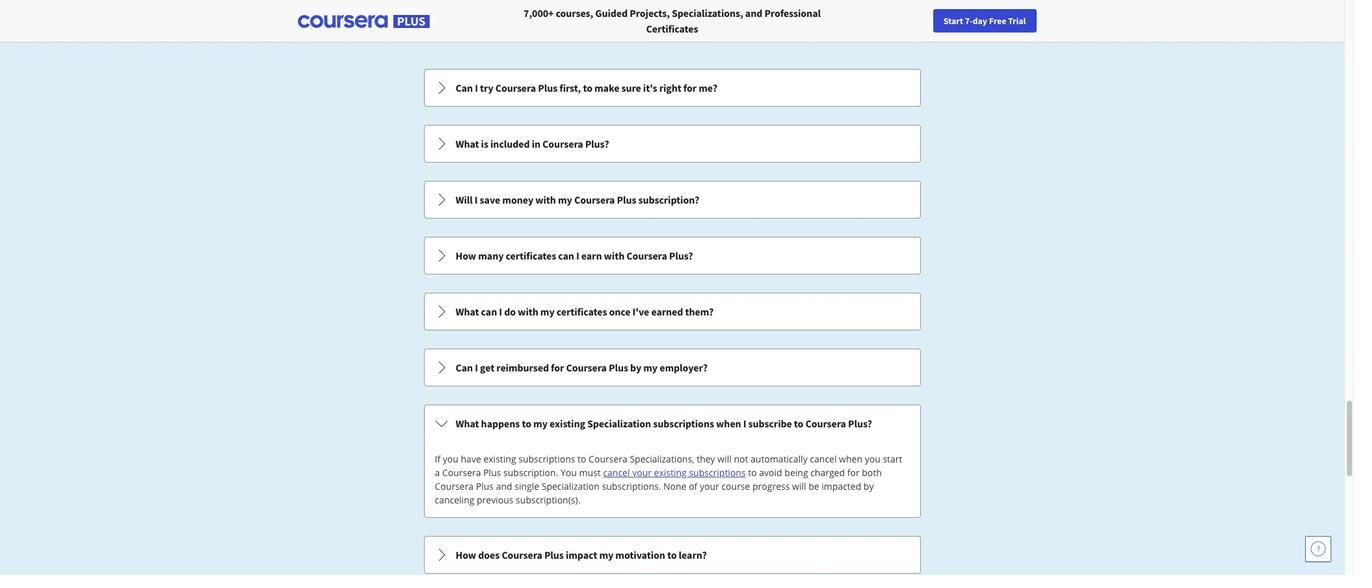 Task type: describe. For each thing, give the bounding box(es) containing it.
subscription(s).
[[516, 494, 581, 506]]

will i save money with my coursera plus subscription? button
[[425, 182, 920, 218]]

included
[[491, 137, 530, 150]]

me?
[[699, 81, 718, 94]]

motivation
[[616, 548, 665, 561]]

they
[[697, 453, 715, 465]]

can i get reimbursed for coursera plus by my employer?
[[456, 361, 708, 374]]

start
[[883, 453, 903, 465]]

7-
[[965, 15, 973, 27]]

what can i do with my certificates once i've earned them?
[[456, 305, 714, 318]]

can i try coursera plus first, to make sure it's right for me?
[[456, 81, 718, 94]]

of
[[689, 480, 698, 493]]

7,000+ courses, guided projects, specializations, and professional certificates
[[524, 7, 821, 35]]

none
[[664, 480, 687, 493]]

save
[[480, 193, 500, 206]]

reimbursed
[[497, 361, 549, 374]]

courses,
[[556, 7, 594, 20]]

frequently
[[504, 1, 638, 37]]

does
[[478, 548, 500, 561]]

can i get reimbursed for coursera plus by my employer? button
[[425, 349, 920, 386]]

sure
[[622, 81, 641, 94]]

start
[[944, 15, 964, 27]]

specializations, inside if you have existing subscriptions to coursera specializations, they will not automatically cancel when you start a coursera plus subscription. you must
[[630, 453, 695, 465]]

specialization inside dropdown button
[[587, 417, 651, 430]]

when inside if you have existing subscriptions to coursera specializations, they will not automatically cancel when you start a coursera plus subscription. you must
[[839, 453, 863, 465]]

asked
[[643, 1, 715, 37]]

course
[[722, 480, 750, 493]]

guided
[[596, 7, 628, 20]]

progress
[[753, 480, 790, 493]]

how many certificates can i earn with coursera plus?
[[456, 249, 693, 262]]

make
[[595, 81, 620, 94]]

my for coursera
[[558, 193, 572, 206]]

what for what is included in coursera plus?
[[456, 137, 479, 150]]

plus inside to avoid being charged for both coursera plus and single specialization subscriptions. none of your course progress will be impacted by canceling previous subscription(s).
[[476, 480, 494, 493]]

to right first,
[[583, 81, 593, 94]]

how does coursera plus impact my motivation to learn?
[[456, 548, 707, 561]]

a
[[435, 466, 440, 479]]

what can i do with my certificates once i've earned them? button
[[425, 293, 920, 330]]

them?
[[685, 305, 714, 318]]

not
[[734, 453, 748, 465]]

subscribe
[[749, 417, 792, 430]]

cancel your existing subscriptions link
[[603, 466, 746, 479]]

what is included in coursera plus?
[[456, 137, 609, 150]]

coursera inside what happens to my existing specialization subscriptions when i subscribe to coursera plus? dropdown button
[[806, 417, 846, 430]]

canceling
[[435, 494, 475, 506]]

coursera inside to avoid being charged for both coursera plus and single specialization subscriptions. none of your course progress will be impacted by canceling previous subscription(s).
[[435, 480, 474, 493]]

to inside if you have existing subscriptions to coursera specializations, they will not automatically cancel when you start a coursera plus subscription. you must
[[578, 453, 587, 465]]

you
[[561, 466, 577, 479]]

coursera inside 'what is included in coursera plus?' dropdown button
[[543, 137, 583, 150]]

i inside dropdown button
[[499, 305, 502, 318]]

specialization inside to avoid being charged for both coursera plus and single specialization subscriptions. none of your course progress will be impacted by canceling previous subscription(s).
[[542, 480, 600, 493]]

by inside to avoid being charged for both coursera plus and single specialization subscriptions. none of your course progress will be impacted by canceling previous subscription(s).
[[864, 480, 874, 493]]

money
[[502, 193, 534, 206]]

i've
[[633, 305, 649, 318]]

once
[[609, 305, 631, 318]]

can for can i try coursera plus first, to make sure it's right for me?
[[456, 81, 473, 94]]

earned
[[651, 305, 683, 318]]

and inside to avoid being charged for both coursera plus and single specialization subscriptions. none of your course progress will be impacted by canceling previous subscription(s).
[[496, 480, 512, 493]]

professional
[[765, 7, 821, 20]]

coursera inside can i try coursera plus first, to make sure it's right for me? dropdown button
[[496, 81, 536, 94]]

1 horizontal spatial for
[[684, 81, 697, 94]]

with for certificates
[[518, 305, 539, 318]]

day
[[973, 15, 988, 27]]

2 horizontal spatial plus?
[[848, 417, 872, 430]]

will inside to avoid being charged for both coursera plus and single specialization subscriptions. none of your course progress will be impacted by canceling previous subscription(s).
[[792, 480, 806, 493]]

coursera inside how many certificates can i earn with coursera plus? dropdown button
[[627, 249, 667, 262]]

i left get
[[475, 361, 478, 374]]

how does coursera plus impact my motivation to learn? button
[[425, 537, 920, 573]]

subscription.
[[504, 466, 558, 479]]

free
[[989, 15, 1007, 27]]

my inside can i get reimbursed for coursera plus by my employer? dropdown button
[[644, 361, 658, 374]]

can i try coursera plus first, to make sure it's right for me? button
[[425, 70, 920, 106]]

cancel inside if you have existing subscriptions to coursera specializations, they will not automatically cancel when you start a coursera plus subscription. you must
[[810, 453, 837, 465]]

questions
[[721, 1, 840, 37]]

subscriptions.
[[602, 480, 661, 493]]

my for motivation
[[599, 548, 614, 561]]

if you have existing subscriptions to coursera specializations, they will not automatically cancel when you start a coursera plus subscription. you must
[[435, 453, 903, 479]]

how for how many certificates can i earn with coursera plus?
[[456, 249, 476, 262]]

start 7-day free trial
[[944, 15, 1026, 27]]

can inside dropdown button
[[481, 305, 497, 318]]

try
[[480, 81, 494, 94]]

in
[[532, 137, 541, 150]]

do
[[504, 305, 516, 318]]

i left subscribe
[[743, 417, 747, 430]]

if
[[435, 453, 441, 465]]



Task type: vqa. For each thing, say whether or not it's contained in the screenshot.
the right Leadership and Management
no



Task type: locate. For each thing, give the bounding box(es) containing it.
coursera inside the how does coursera plus impact my motivation to learn? dropdown button
[[502, 548, 542, 561]]

2 can from the top
[[456, 361, 473, 374]]

1 vertical spatial can
[[481, 305, 497, 318]]

0 vertical spatial cancel
[[810, 453, 837, 465]]

1 vertical spatial your
[[700, 480, 719, 493]]

my right money
[[558, 193, 572, 206]]

0 vertical spatial plus?
[[585, 137, 609, 150]]

your up subscriptions.
[[632, 466, 652, 479]]

0 vertical spatial specializations,
[[672, 7, 743, 20]]

will down being
[[792, 480, 806, 493]]

with for coursera
[[536, 193, 556, 206]]

1 vertical spatial will
[[792, 480, 806, 493]]

3 what from the top
[[456, 417, 479, 430]]

1 horizontal spatial cancel
[[810, 453, 837, 465]]

what left happens
[[456, 417, 479, 430]]

avoid
[[759, 466, 782, 479]]

coursera right "try"
[[496, 81, 536, 94]]

subscriptions down "they"
[[689, 466, 746, 479]]

specializations, up certificates
[[672, 7, 743, 20]]

first,
[[560, 81, 581, 94]]

with
[[536, 193, 556, 206], [604, 249, 625, 262], [518, 305, 539, 318]]

1 vertical spatial by
[[864, 480, 874, 493]]

will left not
[[718, 453, 732, 465]]

1 vertical spatial with
[[604, 249, 625, 262]]

be
[[809, 480, 820, 493]]

my right do
[[541, 305, 555, 318]]

your right of
[[700, 480, 719, 493]]

for for employer?
[[551, 361, 564, 374]]

my left employer? at bottom
[[644, 361, 658, 374]]

1 vertical spatial for
[[551, 361, 564, 374]]

0 vertical spatial by
[[630, 361, 642, 374]]

specializations,
[[672, 7, 743, 20], [630, 453, 695, 465]]

0 horizontal spatial will
[[718, 453, 732, 465]]

plus?
[[585, 137, 609, 150], [669, 249, 693, 262], [848, 417, 872, 430]]

0 vertical spatial your
[[632, 466, 652, 479]]

help center image
[[1311, 541, 1327, 557]]

for up impacted
[[848, 466, 860, 479]]

single
[[515, 480, 539, 493]]

1 horizontal spatial you
[[865, 453, 881, 465]]

right
[[659, 81, 682, 94]]

0 vertical spatial and
[[745, 7, 763, 20]]

my for certificates
[[541, 305, 555, 318]]

1 horizontal spatial will
[[792, 480, 806, 493]]

will i save money with my coursera plus subscription?
[[456, 193, 700, 206]]

what happens to my existing specialization subscriptions when i subscribe to coursera plus? button
[[425, 405, 920, 442]]

0 horizontal spatial plus?
[[585, 137, 609, 150]]

list containing can i try coursera plus first, to make sure it's right for me?
[[423, 68, 922, 575]]

1 vertical spatial cancel
[[603, 466, 630, 479]]

1 vertical spatial how
[[456, 548, 476, 561]]

coursera plus image
[[298, 15, 430, 28]]

projects,
[[630, 7, 670, 20]]

to right subscribe
[[794, 417, 804, 430]]

will
[[456, 193, 473, 206]]

what left is
[[456, 137, 479, 150]]

cancel up charged
[[810, 453, 837, 465]]

have
[[461, 453, 481, 465]]

1 vertical spatial can
[[456, 361, 473, 374]]

for left me?
[[684, 81, 697, 94]]

1 horizontal spatial existing
[[550, 417, 585, 430]]

0 vertical spatial what
[[456, 137, 479, 150]]

i left "try"
[[475, 81, 478, 94]]

with right earn at the top of the page
[[604, 249, 625, 262]]

must
[[579, 466, 601, 479]]

coursera
[[496, 81, 536, 94], [543, 137, 583, 150], [574, 193, 615, 206], [627, 249, 667, 262], [566, 361, 607, 374], [806, 417, 846, 430], [589, 453, 628, 465], [442, 466, 481, 479], [435, 480, 474, 493], [502, 548, 542, 561]]

coursera inside will i save money with my coursera plus subscription? dropdown button
[[574, 193, 615, 206]]

certificates inside dropdown button
[[557, 305, 607, 318]]

1 what from the top
[[456, 137, 479, 150]]

existing
[[550, 417, 585, 430], [484, 453, 516, 465], [654, 466, 687, 479]]

existing right have
[[484, 453, 516, 465]]

0 horizontal spatial you
[[443, 453, 459, 465]]

list
[[423, 68, 922, 575]]

certificates inside dropdown button
[[506, 249, 556, 262]]

for for single
[[848, 466, 860, 479]]

specialization up must at left bottom
[[587, 417, 651, 430]]

specialization down you
[[542, 480, 600, 493]]

2 vertical spatial plus?
[[848, 417, 872, 430]]

to right happens
[[522, 417, 532, 430]]

1 vertical spatial plus?
[[669, 249, 693, 262]]

my right impact
[[599, 548, 614, 561]]

0 vertical spatial certificates
[[506, 249, 556, 262]]

2 you from the left
[[865, 453, 881, 465]]

2 what from the top
[[456, 305, 479, 318]]

when inside dropdown button
[[716, 417, 741, 430]]

to inside to avoid being charged for both coursera plus and single specialization subscriptions. none of your course progress will be impacted by canceling previous subscription(s).
[[748, 466, 757, 479]]

my inside the what can i do with my certificates once i've earned them? dropdown button
[[541, 305, 555, 318]]

for
[[684, 81, 697, 94], [551, 361, 564, 374], [848, 466, 860, 479]]

1 vertical spatial certificates
[[557, 305, 607, 318]]

existing up you
[[550, 417, 585, 430]]

will inside if you have existing subscriptions to coursera specializations, they will not automatically cancel when you start a coursera plus subscription. you must
[[718, 453, 732, 465]]

1 horizontal spatial plus?
[[669, 249, 693, 262]]

to down not
[[748, 466, 757, 479]]

previous
[[477, 494, 514, 506]]

charged
[[811, 466, 845, 479]]

coursera up must at left bottom
[[589, 453, 628, 465]]

2 how from the top
[[456, 548, 476, 561]]

7,000+
[[524, 7, 554, 20]]

with right do
[[518, 305, 539, 318]]

0 vertical spatial can
[[456, 81, 473, 94]]

how many certificates can i earn with coursera plus? button
[[425, 237, 920, 274]]

can left do
[[481, 305, 497, 318]]

you up both
[[865, 453, 881, 465]]

how for how does coursera plus impact my motivation to learn?
[[456, 548, 476, 561]]

1 vertical spatial specialization
[[542, 480, 600, 493]]

what inside dropdown button
[[456, 305, 479, 318]]

plus? up the what can i do with my certificates once i've earned them? dropdown button
[[669, 249, 693, 262]]

specialization
[[587, 417, 651, 430], [542, 480, 600, 493]]

trial
[[1008, 15, 1026, 27]]

0 vertical spatial how
[[456, 249, 476, 262]]

existing up "none" in the bottom of the page
[[654, 466, 687, 479]]

coursera down have
[[442, 466, 481, 479]]

coursera up canceling
[[435, 480, 474, 493]]

existing inside if you have existing subscriptions to coursera specializations, they will not automatically cancel when you start a coursera plus subscription. you must
[[484, 453, 516, 465]]

can left earn at the top of the page
[[558, 249, 574, 262]]

by
[[630, 361, 642, 374], [864, 480, 874, 493]]

it's
[[643, 81, 657, 94]]

coursera right the 'does' at the bottom
[[502, 548, 542, 561]]

automatically
[[751, 453, 808, 465]]

subscriptions
[[653, 417, 714, 430], [519, 453, 575, 465], [689, 466, 746, 479]]

i left earn at the top of the page
[[576, 249, 579, 262]]

1 vertical spatial existing
[[484, 453, 516, 465]]

existing inside dropdown button
[[550, 417, 585, 430]]

plus
[[538, 81, 558, 94], [617, 193, 637, 206], [609, 361, 628, 374], [484, 466, 501, 479], [476, 480, 494, 493], [545, 548, 564, 561]]

to left learn?
[[667, 548, 677, 561]]

subscriptions up "they"
[[653, 417, 714, 430]]

plus inside if you have existing subscriptions to coursera specializations, they will not automatically cancel when you start a coursera plus subscription. you must
[[484, 466, 501, 479]]

and left professional
[[745, 7, 763, 20]]

0 horizontal spatial when
[[716, 417, 741, 430]]

subscription?
[[639, 193, 700, 206]]

cancel
[[810, 453, 837, 465], [603, 466, 630, 479]]

can inside dropdown button
[[558, 249, 574, 262]]

0 horizontal spatial can
[[481, 305, 497, 318]]

1 horizontal spatial by
[[864, 480, 874, 493]]

1 vertical spatial what
[[456, 305, 479, 318]]

get
[[480, 361, 495, 374]]

frequently asked questions
[[504, 1, 840, 37]]

to
[[583, 81, 593, 94], [522, 417, 532, 430], [794, 417, 804, 430], [578, 453, 587, 465], [748, 466, 757, 479], [667, 548, 677, 561]]

coursera inside can i get reimbursed for coursera plus by my employer? dropdown button
[[566, 361, 607, 374]]

many
[[478, 249, 504, 262]]

plus? down make
[[585, 137, 609, 150]]

0 vertical spatial can
[[558, 249, 574, 262]]

subscriptions inside if you have existing subscriptions to coursera specializations, they will not automatically cancel when you start a coursera plus subscription. you must
[[519, 453, 575, 465]]

by left employer? at bottom
[[630, 361, 642, 374]]

2 vertical spatial for
[[848, 466, 860, 479]]

cancel your existing subscriptions
[[603, 466, 746, 479]]

1 vertical spatial when
[[839, 453, 863, 465]]

what for what happens to my existing specialization subscriptions when i subscribe to coursera plus?
[[456, 417, 479, 430]]

with inside dropdown button
[[518, 305, 539, 318]]

with right money
[[536, 193, 556, 206]]

can left "try"
[[456, 81, 473, 94]]

specializations, inside 7,000+ courses, guided projects, specializations, and professional certificates
[[672, 7, 743, 20]]

and up previous
[[496, 480, 512, 493]]

to up must at left bottom
[[578, 453, 587, 465]]

subscriptions up subscription.
[[519, 453, 575, 465]]

what for what can i do with my certificates once i've earned them?
[[456, 305, 479, 318]]

impact
[[566, 548, 597, 561]]

to avoid being charged for both coursera plus and single specialization subscriptions. none of your course progress will be impacted by canceling previous subscription(s).
[[435, 466, 882, 506]]

i right the will
[[475, 193, 478, 206]]

being
[[785, 466, 808, 479]]

what is included in coursera plus? button
[[425, 126, 920, 162]]

2 vertical spatial existing
[[654, 466, 687, 479]]

impacted
[[822, 480, 862, 493]]

1 horizontal spatial can
[[558, 249, 574, 262]]

you right 'if'
[[443, 453, 459, 465]]

0 horizontal spatial for
[[551, 361, 564, 374]]

i
[[475, 81, 478, 94], [475, 193, 478, 206], [576, 249, 579, 262], [499, 305, 502, 318], [475, 361, 478, 374], [743, 417, 747, 430]]

1 horizontal spatial and
[[745, 7, 763, 20]]

plus? up both
[[848, 417, 872, 430]]

i left do
[[499, 305, 502, 318]]

and
[[745, 7, 763, 20], [496, 480, 512, 493]]

my inside what happens to my existing specialization subscriptions when i subscribe to coursera plus? dropdown button
[[534, 417, 548, 430]]

2 horizontal spatial for
[[848, 466, 860, 479]]

0 vertical spatial when
[[716, 417, 741, 430]]

how left many
[[456, 249, 476, 262]]

your inside to avoid being charged for both coursera plus and single specialization subscriptions. none of your course progress will be impacted by canceling previous subscription(s).
[[700, 480, 719, 493]]

specializations, up cancel your existing subscriptions link
[[630, 453, 695, 465]]

my
[[558, 193, 572, 206], [541, 305, 555, 318], [644, 361, 658, 374], [534, 417, 548, 430], [599, 548, 614, 561]]

your
[[632, 466, 652, 479], [700, 480, 719, 493]]

2 vertical spatial subscriptions
[[689, 466, 746, 479]]

what happens to my existing specialization subscriptions when i subscribe to coursera plus?
[[456, 417, 872, 430]]

0 vertical spatial specialization
[[587, 417, 651, 430]]

is
[[481, 137, 489, 150]]

0 horizontal spatial your
[[632, 466, 652, 479]]

my inside the how does coursera plus impact my motivation to learn? dropdown button
[[599, 548, 614, 561]]

1 vertical spatial specializations,
[[630, 453, 695, 465]]

1 horizontal spatial your
[[700, 480, 719, 493]]

earn
[[581, 249, 602, 262]]

2 vertical spatial what
[[456, 417, 479, 430]]

for right reimbursed
[[551, 361, 564, 374]]

employer?
[[660, 361, 708, 374]]

when up not
[[716, 417, 741, 430]]

how left the 'does' at the bottom
[[456, 548, 476, 561]]

coursera right earn at the top of the page
[[627, 249, 667, 262]]

1 can from the top
[[456, 81, 473, 94]]

0 vertical spatial existing
[[550, 417, 585, 430]]

0 vertical spatial will
[[718, 453, 732, 465]]

my inside will i save money with my coursera plus subscription? dropdown button
[[558, 193, 572, 206]]

0 horizontal spatial cancel
[[603, 466, 630, 479]]

by down both
[[864, 480, 874, 493]]

None search field
[[179, 8, 491, 34]]

0 horizontal spatial existing
[[484, 453, 516, 465]]

0 horizontal spatial by
[[630, 361, 642, 374]]

2 horizontal spatial existing
[[654, 466, 687, 479]]

for inside to avoid being charged for both coursera plus and single specialization subscriptions. none of your course progress will be impacted by canceling previous subscription(s).
[[848, 466, 860, 479]]

0 vertical spatial for
[[684, 81, 697, 94]]

1 horizontal spatial when
[[839, 453, 863, 465]]

how
[[456, 249, 476, 262], [456, 548, 476, 561]]

can left get
[[456, 361, 473, 374]]

1 vertical spatial and
[[496, 480, 512, 493]]

can
[[456, 81, 473, 94], [456, 361, 473, 374]]

2 vertical spatial with
[[518, 305, 539, 318]]

0 horizontal spatial and
[[496, 480, 512, 493]]

start 7-day free trial button
[[933, 9, 1037, 33]]

certificates
[[646, 22, 698, 35]]

1 how from the top
[[456, 249, 476, 262]]

learn?
[[679, 548, 707, 561]]

happens
[[481, 417, 520, 430]]

by inside dropdown button
[[630, 361, 642, 374]]

0 vertical spatial with
[[536, 193, 556, 206]]

will
[[718, 453, 732, 465], [792, 480, 806, 493]]

what left do
[[456, 305, 479, 318]]

1 you from the left
[[443, 453, 459, 465]]

you
[[443, 453, 459, 465], [865, 453, 881, 465]]

coursera up charged
[[806, 417, 846, 430]]

subscriptions inside dropdown button
[[653, 417, 714, 430]]

both
[[862, 466, 882, 479]]

certificates left once
[[557, 305, 607, 318]]

coursera right in
[[543, 137, 583, 150]]

coursera down the what can i do with my certificates once i've earned them?
[[566, 361, 607, 374]]

can
[[558, 249, 574, 262], [481, 305, 497, 318]]

certificates right many
[[506, 249, 556, 262]]

0 vertical spatial subscriptions
[[653, 417, 714, 430]]

and inside 7,000+ courses, guided projects, specializations, and professional certificates
[[745, 7, 763, 20]]

1 vertical spatial subscriptions
[[519, 453, 575, 465]]

what
[[456, 137, 479, 150], [456, 305, 479, 318], [456, 417, 479, 430]]

my right happens
[[534, 417, 548, 430]]

when up both
[[839, 453, 863, 465]]

can for can i get reimbursed for coursera plus by my employer?
[[456, 361, 473, 374]]

cancel up subscriptions.
[[603, 466, 630, 479]]

coursera up earn at the top of the page
[[574, 193, 615, 206]]



